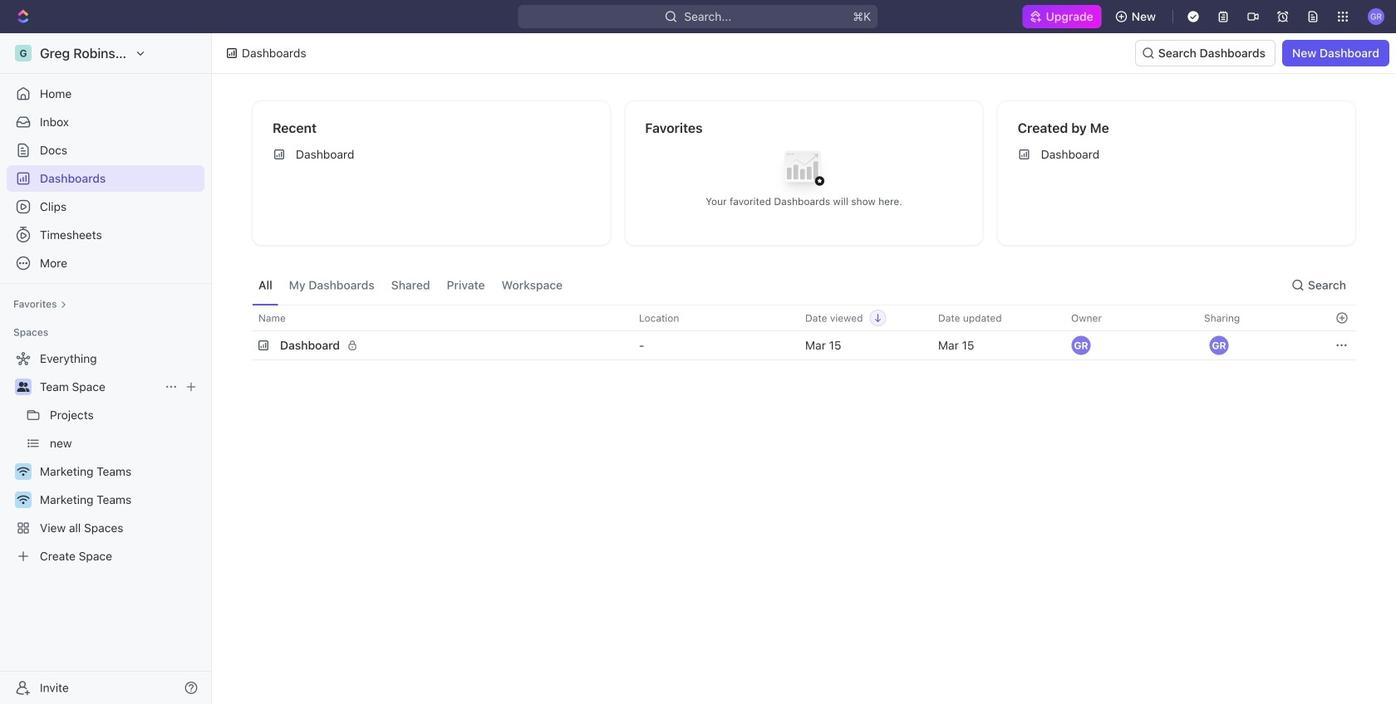 Task type: vqa. For each thing, say whether or not it's contained in the screenshot.
2nd "Project" from the bottom
no



Task type: locate. For each thing, give the bounding box(es) containing it.
row
[[252, 305, 1357, 332], [252, 329, 1357, 362]]

wifi image
[[17, 495, 30, 505]]

table
[[252, 305, 1357, 362]]

0 horizontal spatial greg robinson, , element
[[1071, 336, 1091, 356]]

tree
[[7, 346, 204, 570]]

sidebar navigation
[[0, 33, 215, 705]]

1 horizontal spatial greg robinson, , element
[[1209, 336, 1229, 356]]

tree inside sidebar navigation
[[7, 346, 204, 570]]

1 row from the top
[[252, 305, 1357, 332]]

greg robinson, , element
[[1071, 336, 1091, 356], [1209, 336, 1229, 356]]

tab list
[[252, 266, 569, 305]]

greg robinson's workspace, , element
[[15, 45, 32, 62]]



Task type: describe. For each thing, give the bounding box(es) containing it.
1 greg robinson, , element from the left
[[1071, 336, 1091, 356]]

user group image
[[17, 382, 30, 392]]

2 greg robinson, , element from the left
[[1209, 336, 1229, 356]]

no favorited dashboards image
[[771, 138, 837, 205]]

wifi image
[[17, 467, 30, 477]]

2 row from the top
[[252, 329, 1357, 362]]



